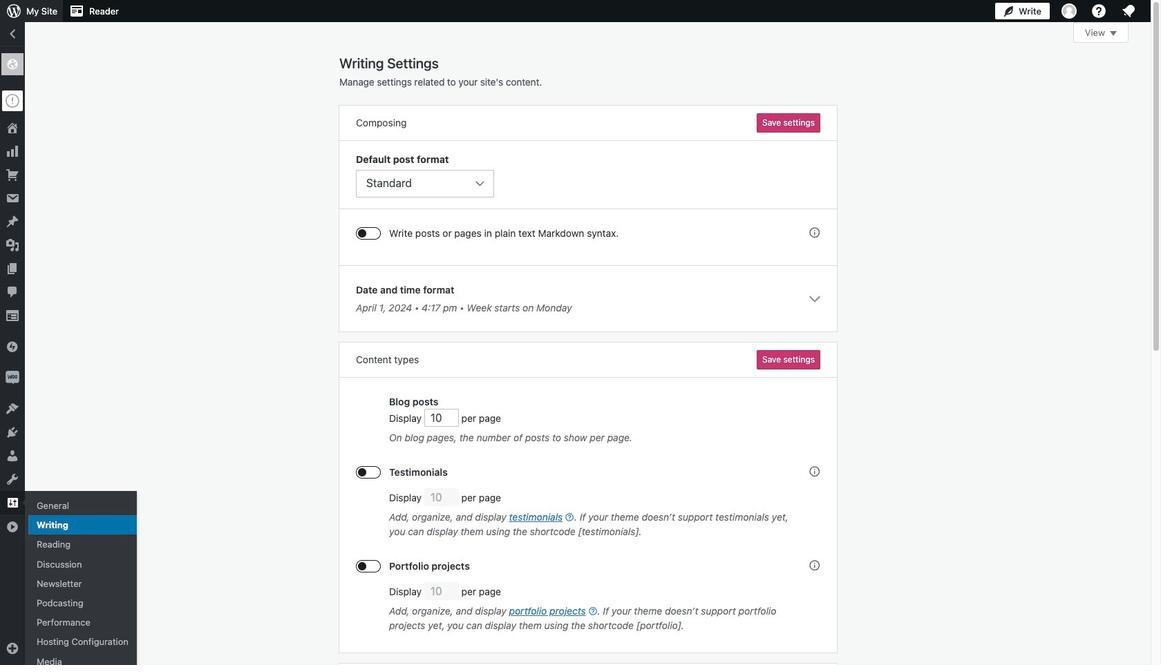 Task type: vqa. For each thing, say whether or not it's contained in the screenshot.
"closed" icon
yes



Task type: locate. For each thing, give the bounding box(es) containing it.
None number field
[[424, 410, 459, 428], [424, 489, 459, 507], [424, 583, 459, 601], [424, 410, 459, 428], [424, 489, 459, 507], [424, 583, 459, 601]]

2 img image from the top
[[6, 371, 19, 385]]

0 vertical spatial more information image
[[808, 466, 821, 478]]

help image
[[1091, 3, 1108, 19]]

more information image
[[808, 466, 821, 478], [808, 560, 821, 572]]

1 vertical spatial group
[[356, 466, 821, 543]]

1 more information image from the top
[[808, 466, 821, 478]]

main content
[[339, 22, 1129, 666]]

2 vertical spatial group
[[356, 560, 821, 637]]

group
[[356, 152, 821, 198], [356, 466, 821, 543], [356, 560, 821, 637]]

manage your notifications image
[[1121, 3, 1137, 19]]

0 vertical spatial group
[[356, 152, 821, 198]]

img image
[[6, 340, 19, 354], [6, 371, 19, 385]]

2 group from the top
[[356, 466, 821, 543]]

my profile image
[[1062, 3, 1077, 19]]

1 group from the top
[[356, 152, 821, 198]]

1 vertical spatial img image
[[6, 371, 19, 385]]

more information image
[[808, 226, 821, 239]]

3 group from the top
[[356, 560, 821, 637]]

0 vertical spatial img image
[[6, 340, 19, 354]]

2 more information image from the top
[[808, 560, 821, 572]]

1 vertical spatial more information image
[[808, 560, 821, 572]]

group for more information image
[[356, 152, 821, 198]]



Task type: describe. For each thing, give the bounding box(es) containing it.
closed image
[[1110, 31, 1117, 36]]

1 img image from the top
[[6, 340, 19, 354]]

group for first more information icon from the bottom of the page
[[356, 466, 821, 543]]



